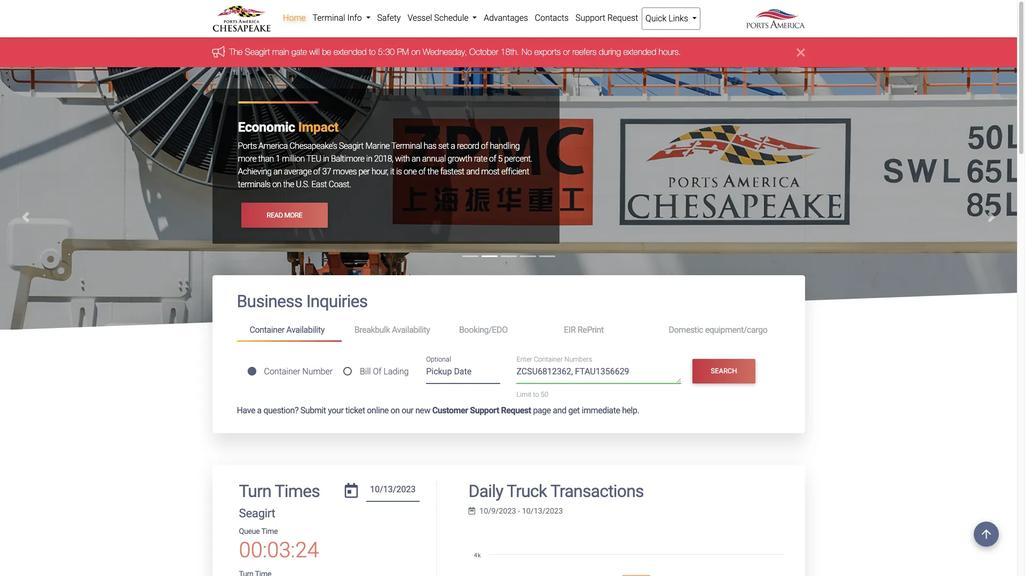 Task type: describe. For each thing, give the bounding box(es) containing it.
eir reprint
[[564, 325, 604, 336]]

turn times
[[239, 482, 320, 502]]

on inside 'ports america chesapeake's seagirt marine terminal has set a record of handling more than 1 million teu in baltimore in 2018,                         with an annual growth rate of 5 percent. achieving an average of 37 moves per hour, it is one of the fastest and most efficient terminals on the u.s. east coast.'
[[272, 180, 281, 190]]

set
[[438, 141, 449, 151]]

transactions
[[551, 482, 644, 502]]

than
[[258, 154, 274, 164]]

18th.
[[501, 47, 519, 57]]

10/13/2023
[[522, 507, 563, 517]]

1 extended from the left
[[334, 47, 367, 57]]

u.s.
[[296, 180, 310, 190]]

eir
[[564, 325, 576, 336]]

1 vertical spatial the
[[283, 180, 294, 190]]

calendar day image
[[345, 484, 358, 499]]

have a question? submit your ticket online on our new customer support request page and get immediate help.
[[237, 406, 640, 416]]

support inside 00:03:24 main content
[[470, 406, 499, 416]]

have
[[237, 406, 255, 416]]

of left 5
[[489, 154, 496, 164]]

the seagirt main gate will be extended to 5:30 pm on wednesday, october 18th.  no exports or reefers during extended hours. alert
[[0, 38, 1018, 68]]

gate
[[292, 47, 307, 57]]

00:03:24
[[239, 538, 319, 564]]

seagirt inside 'ports america chesapeake's seagirt marine terminal has set a record of handling more than 1 million teu in baltimore in 2018,                         with an annual growth rate of 5 percent. achieving an average of 37 moves per hour, it is one of the fastest and most efficient terminals on the u.s. east coast.'
[[339, 141, 364, 151]]

Enter Container Numbers text field
[[517, 366, 682, 384]]

hours.
[[659, 47, 681, 57]]

search button
[[693, 359, 756, 384]]

bill
[[360, 367, 371, 377]]

economic impact
[[238, 120, 339, 135]]

submit
[[301, 406, 326, 416]]

handling
[[490, 141, 520, 151]]

queue
[[239, 528, 260, 537]]

info
[[347, 13, 362, 23]]

go to top image
[[974, 522, 999, 548]]

ticket
[[346, 406, 365, 416]]

east
[[312, 180, 327, 190]]

moves
[[333, 167, 357, 177]]

of left 37
[[313, 167, 321, 177]]

with
[[395, 154, 410, 164]]

advantages
[[484, 13, 528, 23]]

online
[[367, 406, 389, 416]]

read more link
[[241, 203, 328, 228]]

be
[[322, 47, 331, 57]]

average
[[284, 167, 312, 177]]

1 horizontal spatial the
[[428, 167, 439, 177]]

support request link
[[572, 7, 642, 29]]

terminal info link
[[309, 7, 374, 29]]

most
[[481, 167, 500, 177]]

container for container availability
[[250, 325, 285, 336]]

close image
[[797, 46, 805, 59]]

our
[[402, 406, 414, 416]]

of up 'rate'
[[481, 141, 488, 151]]

daily truck transactions
[[469, 482, 644, 502]]

bullhorn image
[[212, 46, 229, 58]]

schedule
[[434, 13, 469, 23]]

domestic equipment/cargo link
[[656, 321, 781, 341]]

limit
[[517, 391, 532, 399]]

record
[[457, 141, 479, 151]]

and inside 'ports america chesapeake's seagirt marine terminal has set a record of handling more than 1 million teu in baltimore in 2018,                         with an annual growth rate of 5 percent. achieving an average of 37 moves per hour, it is one of the fastest and most efficient terminals on the u.s. east coast.'
[[466, 167, 480, 177]]

breakbulk availability
[[355, 325, 430, 336]]

on inside 00:03:24 main content
[[391, 406, 400, 416]]

1 vertical spatial an
[[274, 167, 282, 177]]

calendar week image
[[469, 508, 475, 516]]

numbers
[[565, 356, 593, 364]]

has
[[424, 141, 437, 151]]

seagirt inside alert
[[245, 47, 270, 57]]

queue time 00:03:24
[[239, 528, 319, 564]]

achieving
[[238, 167, 272, 177]]

support request
[[576, 13, 638, 23]]

economic engine image
[[0, 68, 1018, 507]]

advantages link
[[481, 7, 532, 29]]

read
[[267, 211, 283, 219]]

breakbulk
[[355, 325, 390, 336]]

0 vertical spatial request
[[608, 13, 638, 23]]

terminal info
[[313, 13, 364, 23]]

immediate
[[582, 406, 620, 416]]

the
[[229, 47, 243, 57]]

breakbulk availability link
[[342, 321, 447, 341]]

vessel schedule link
[[404, 7, 481, 29]]

terminals
[[238, 180, 271, 190]]

and inside 00:03:24 main content
[[553, 406, 567, 416]]

truck
[[507, 482, 547, 502]]

will
[[309, 47, 320, 57]]

during
[[599, 47, 621, 57]]

quick links link
[[642, 7, 701, 30]]

availability for container availability
[[286, 325, 325, 336]]

home
[[283, 13, 306, 23]]

customer
[[432, 406, 468, 416]]

enter
[[517, 356, 532, 364]]

00:03:24 main content
[[204, 276, 813, 577]]

impact
[[298, 120, 339, 135]]

terminal inside 'ports america chesapeake's seagirt marine terminal has set a record of handling more than 1 million teu in baltimore in 2018,                         with an annual growth rate of 5 percent. achieving an average of 37 moves per hour, it is one of the fastest and most efficient terminals on the u.s. east coast.'
[[391, 141, 422, 151]]

request inside 00:03:24 main content
[[501, 406, 531, 416]]

0 horizontal spatial terminal
[[313, 13, 345, 23]]

time
[[261, 528, 278, 537]]

one
[[404, 167, 417, 177]]

ports
[[238, 141, 257, 151]]

container for container number
[[264, 367, 300, 377]]



Task type: vqa. For each thing, say whether or not it's contained in the screenshot.
the top 0700
no



Task type: locate. For each thing, give the bounding box(es) containing it.
and left get
[[553, 406, 567, 416]]

links
[[669, 13, 689, 24]]

seagirt up 'queue' on the left bottom
[[239, 507, 275, 521]]

more
[[284, 211, 302, 219]]

support up reefers
[[576, 13, 606, 23]]

of
[[373, 367, 382, 377]]

0 vertical spatial support
[[576, 13, 606, 23]]

on inside alert
[[412, 47, 421, 57]]

1 horizontal spatial and
[[553, 406, 567, 416]]

quick links
[[646, 13, 691, 24]]

fastest
[[440, 167, 465, 177]]

0 horizontal spatial on
[[272, 180, 281, 190]]

1 horizontal spatial to
[[533, 391, 539, 399]]

1 vertical spatial a
[[257, 406, 262, 416]]

None text field
[[366, 482, 420, 503]]

5
[[498, 154, 503, 164]]

1 horizontal spatial availability
[[392, 325, 430, 336]]

2 horizontal spatial on
[[412, 47, 421, 57]]

america
[[259, 141, 288, 151]]

terminal
[[313, 13, 345, 23], [391, 141, 422, 151]]

1 vertical spatial terminal
[[391, 141, 422, 151]]

2 in from the left
[[366, 154, 372, 164]]

wednesday,
[[423, 47, 467, 57]]

1
[[276, 154, 280, 164]]

business inquiries
[[237, 292, 368, 312]]

more
[[238, 154, 256, 164]]

1 vertical spatial seagirt
[[339, 141, 364, 151]]

request left quick
[[608, 13, 638, 23]]

to left 50
[[533, 391, 539, 399]]

bill of lading
[[360, 367, 409, 377]]

enter container numbers
[[517, 356, 593, 364]]

container availability link
[[237, 321, 342, 342]]

to inside alert
[[369, 47, 376, 57]]

1 vertical spatial to
[[533, 391, 539, 399]]

1 horizontal spatial request
[[608, 13, 638, 23]]

request
[[608, 13, 638, 23], [501, 406, 531, 416]]

seagirt up the baltimore
[[339, 141, 364, 151]]

1 vertical spatial request
[[501, 406, 531, 416]]

booking/edo link
[[447, 321, 551, 341]]

2 extended from the left
[[624, 47, 657, 57]]

chesapeake's
[[290, 141, 337, 151]]

0 vertical spatial terminal
[[313, 13, 345, 23]]

37
[[322, 167, 331, 177]]

home link
[[280, 7, 309, 29]]

in up per
[[366, 154, 372, 164]]

reprint
[[578, 325, 604, 336]]

1 vertical spatial on
[[272, 180, 281, 190]]

your
[[328, 406, 344, 416]]

extended
[[334, 47, 367, 57], [624, 47, 657, 57]]

rate
[[474, 154, 488, 164]]

an down 1
[[274, 167, 282, 177]]

turn
[[239, 482, 271, 502]]

economic
[[238, 120, 295, 135]]

customer support request link
[[432, 406, 531, 416]]

help.
[[622, 406, 640, 416]]

1 vertical spatial support
[[470, 406, 499, 416]]

and down 'rate'
[[466, 167, 480, 177]]

availability for breakbulk availability
[[392, 325, 430, 336]]

optional
[[426, 356, 451, 364]]

domestic equipment/cargo
[[669, 325, 768, 336]]

0 horizontal spatial availability
[[286, 325, 325, 336]]

million
[[282, 154, 305, 164]]

container availability
[[250, 325, 325, 336]]

coast.
[[329, 180, 351, 190]]

1 horizontal spatial a
[[451, 141, 455, 151]]

business
[[237, 292, 303, 312]]

0 horizontal spatial an
[[274, 167, 282, 177]]

seagirt
[[245, 47, 270, 57], [339, 141, 364, 151], [239, 507, 275, 521]]

on
[[412, 47, 421, 57], [272, 180, 281, 190], [391, 406, 400, 416]]

lading
[[384, 367, 409, 377]]

domestic
[[669, 325, 704, 336]]

to left the 5:30
[[369, 47, 376, 57]]

1 in from the left
[[323, 154, 329, 164]]

support
[[576, 13, 606, 23], [470, 406, 499, 416]]

0 horizontal spatial extended
[[334, 47, 367, 57]]

main
[[272, 47, 289, 57]]

0 vertical spatial a
[[451, 141, 455, 151]]

2 availability from the left
[[392, 325, 430, 336]]

in right teu
[[323, 154, 329, 164]]

terminal up with
[[391, 141, 422, 151]]

extended right be
[[334, 47, 367, 57]]

Optional text field
[[426, 364, 501, 385]]

growth
[[448, 154, 472, 164]]

0 vertical spatial to
[[369, 47, 376, 57]]

1 vertical spatial and
[[553, 406, 567, 416]]

on right pm
[[412, 47, 421, 57]]

1 horizontal spatial in
[[366, 154, 372, 164]]

0 vertical spatial on
[[412, 47, 421, 57]]

contacts
[[535, 13, 569, 23]]

a inside 00:03:24 main content
[[257, 406, 262, 416]]

and
[[466, 167, 480, 177], [553, 406, 567, 416]]

an right with
[[412, 154, 421, 164]]

it
[[390, 167, 394, 177]]

extended right during
[[624, 47, 657, 57]]

none text field inside 00:03:24 main content
[[366, 482, 420, 503]]

0 vertical spatial an
[[412, 154, 421, 164]]

the down annual
[[428, 167, 439, 177]]

availability right breakbulk at left
[[392, 325, 430, 336]]

is
[[396, 167, 402, 177]]

the left u.s.
[[283, 180, 294, 190]]

october
[[470, 47, 499, 57]]

hour,
[[372, 167, 389, 177]]

the seagirt main gate will be extended to 5:30 pm on wednesday, october 18th.  no exports or reefers during extended hours.
[[229, 47, 681, 57]]

search
[[711, 368, 737, 376]]

no
[[522, 47, 532, 57]]

a inside 'ports america chesapeake's seagirt marine terminal has set a record of handling more than 1 million teu in baltimore in 2018,                         with an annual growth rate of 5 percent. achieving an average of 37 moves per hour, it is one of the fastest and most efficient terminals on the u.s. east coast.'
[[451, 141, 455, 151]]

or
[[563, 47, 570, 57]]

2 vertical spatial on
[[391, 406, 400, 416]]

0 horizontal spatial support
[[470, 406, 499, 416]]

ports america chesapeake's seagirt marine terminal has set a record of handling more than 1 million teu in baltimore in 2018,                         with an annual growth rate of 5 percent. achieving an average of 37 moves per hour, it is one of the fastest and most efficient terminals on the u.s. east coast.
[[238, 141, 533, 190]]

annual
[[422, 154, 446, 164]]

equipment/cargo
[[705, 325, 768, 336]]

2 vertical spatial seagirt
[[239, 507, 275, 521]]

to inside 00:03:24 main content
[[533, 391, 539, 399]]

teu
[[307, 154, 321, 164]]

limit to 50
[[517, 391, 549, 399]]

10/9/2023
[[480, 507, 516, 517]]

safety link
[[374, 7, 404, 29]]

efficient
[[502, 167, 529, 177]]

0 vertical spatial container
[[250, 325, 285, 336]]

of right one
[[419, 167, 426, 177]]

2 vertical spatial container
[[264, 367, 300, 377]]

vessel schedule
[[408, 13, 471, 23]]

the
[[428, 167, 439, 177], [283, 180, 294, 190]]

availability down business inquiries
[[286, 325, 325, 336]]

container down business
[[250, 325, 285, 336]]

a right 'have'
[[257, 406, 262, 416]]

seagirt right the
[[245, 47, 270, 57]]

number
[[302, 367, 333, 377]]

5:30
[[378, 47, 395, 57]]

a right set
[[451, 141, 455, 151]]

contacts link
[[532, 7, 572, 29]]

an
[[412, 154, 421, 164], [274, 167, 282, 177]]

request down limit
[[501, 406, 531, 416]]

50
[[541, 391, 549, 399]]

0 vertical spatial and
[[466, 167, 480, 177]]

1 horizontal spatial extended
[[624, 47, 657, 57]]

terminal left info
[[313, 13, 345, 23]]

1 horizontal spatial terminal
[[391, 141, 422, 151]]

container left number
[[264, 367, 300, 377]]

seagirt inside 00:03:24 main content
[[239, 507, 275, 521]]

on right terminals
[[272, 180, 281, 190]]

0 horizontal spatial to
[[369, 47, 376, 57]]

0 horizontal spatial a
[[257, 406, 262, 416]]

-
[[518, 507, 520, 517]]

0 horizontal spatial in
[[323, 154, 329, 164]]

1 horizontal spatial on
[[391, 406, 400, 416]]

1 availability from the left
[[286, 325, 325, 336]]

inquiries
[[306, 292, 368, 312]]

on left 'our'
[[391, 406, 400, 416]]

1 horizontal spatial support
[[576, 13, 606, 23]]

eir reprint link
[[551, 321, 656, 341]]

quick
[[646, 13, 667, 24]]

0 vertical spatial seagirt
[[245, 47, 270, 57]]

0 horizontal spatial and
[[466, 167, 480, 177]]

container right enter
[[534, 356, 563, 364]]

of
[[481, 141, 488, 151], [489, 154, 496, 164], [313, 167, 321, 177], [419, 167, 426, 177]]

vessel
[[408, 13, 432, 23]]

1 horizontal spatial an
[[412, 154, 421, 164]]

reefers
[[573, 47, 597, 57]]

0 vertical spatial the
[[428, 167, 439, 177]]

to
[[369, 47, 376, 57], [533, 391, 539, 399]]

1 vertical spatial container
[[534, 356, 563, 364]]

per
[[359, 167, 370, 177]]

0 horizontal spatial the
[[283, 180, 294, 190]]

support right customer
[[470, 406, 499, 416]]

availability
[[286, 325, 325, 336], [392, 325, 430, 336]]

0 horizontal spatial request
[[501, 406, 531, 416]]



